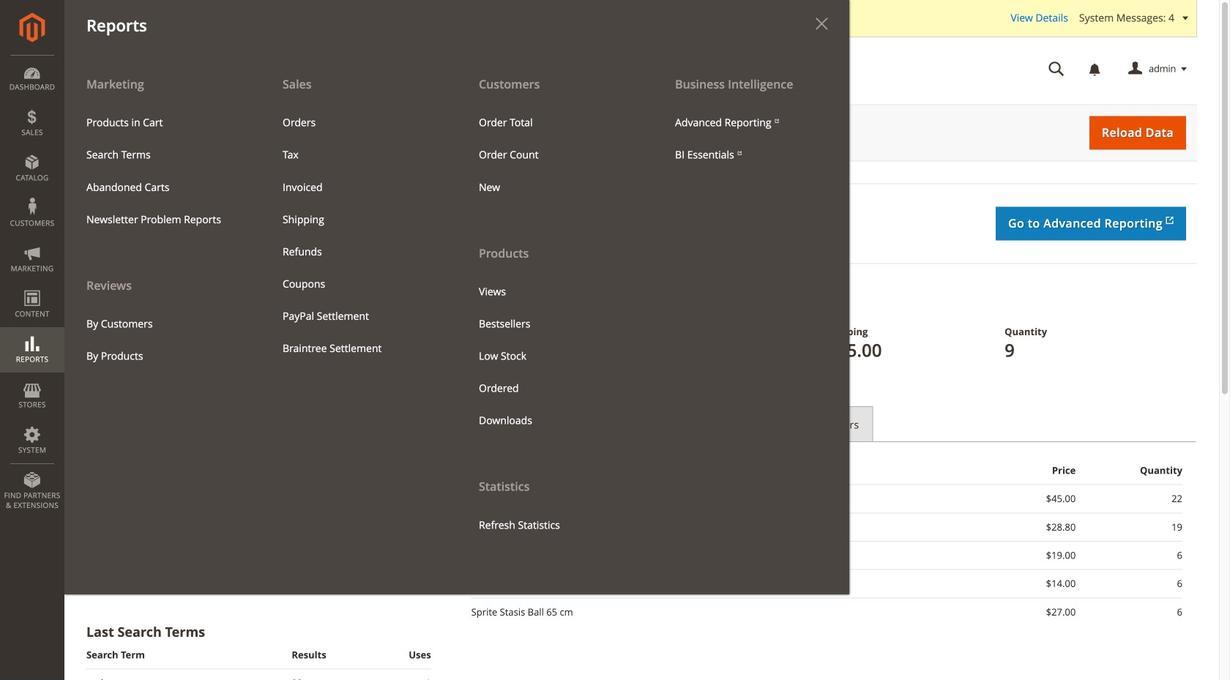 Task type: describe. For each thing, give the bounding box(es) containing it.
magento admin panel image
[[19, 12, 45, 42]]



Task type: locate. For each thing, give the bounding box(es) containing it.
menu bar
[[0, 0, 850, 595]]

menu
[[64, 67, 850, 595], [64, 67, 261, 373], [457, 67, 653, 542], [75, 107, 250, 236], [272, 107, 446, 365], [468, 107, 642, 204], [664, 107, 839, 171], [468, 276, 642, 437], [75, 308, 250, 373]]



Task type: vqa. For each thing, say whether or not it's contained in the screenshot.
text box
no



